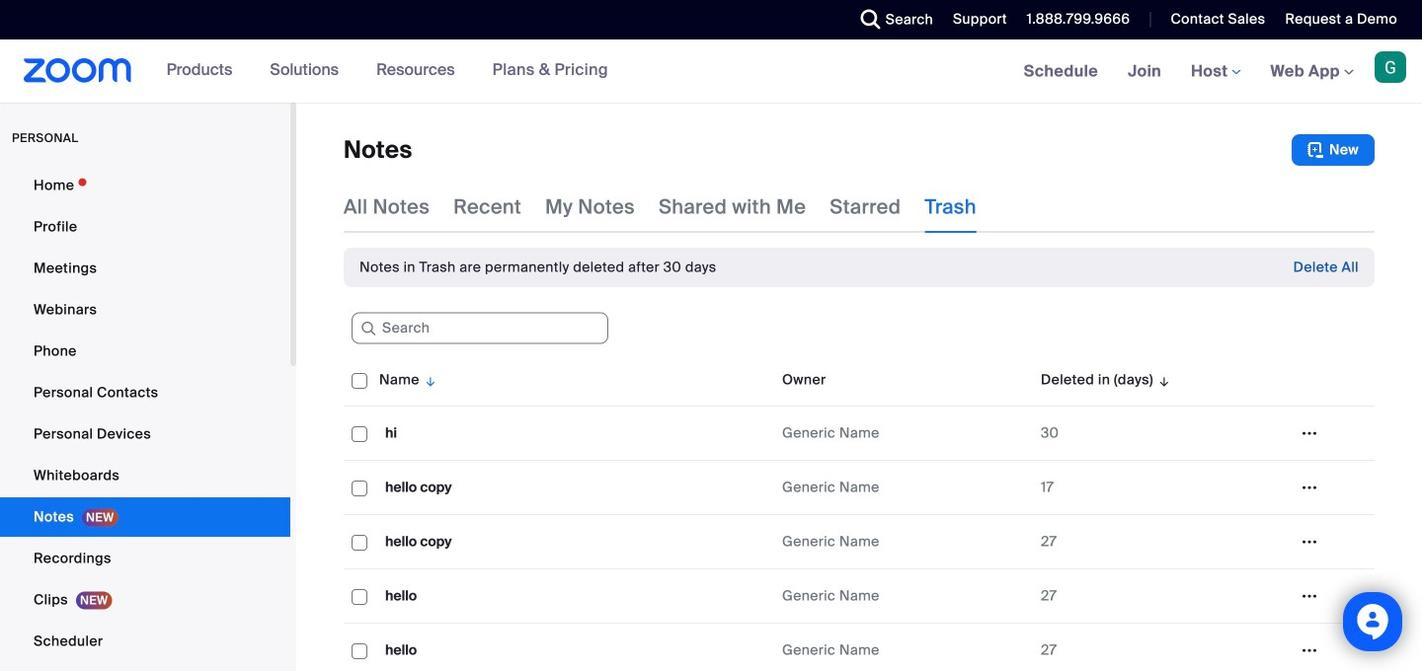 Task type: locate. For each thing, give the bounding box(es) containing it.
more options for hello copy image
[[1294, 534, 1326, 551]]

tabs of all notes page tab list
[[344, 182, 977, 233]]

personal menu menu
[[0, 166, 290, 672]]

alert
[[360, 258, 717, 278]]

profile picture image
[[1375, 51, 1407, 83]]

more options for hello image
[[1294, 588, 1326, 606]]

Search text field
[[352, 313, 609, 345]]

application
[[344, 355, 1375, 672]]

more options for hello image
[[1294, 642, 1326, 660]]

more options for hi image
[[1294, 425, 1326, 443]]

banner
[[0, 40, 1423, 104]]

product information navigation
[[152, 40, 623, 103]]



Task type: vqa. For each thing, say whether or not it's contained in the screenshot.
second the arrow down icon from the right
yes



Task type: describe. For each thing, give the bounding box(es) containing it.
arrow down image
[[1154, 369, 1172, 392]]

meetings navigation
[[1009, 40, 1423, 104]]

zoom logo image
[[24, 58, 132, 83]]

arrow down image
[[420, 369, 438, 392]]

more options for hello copy image
[[1294, 479, 1326, 497]]



